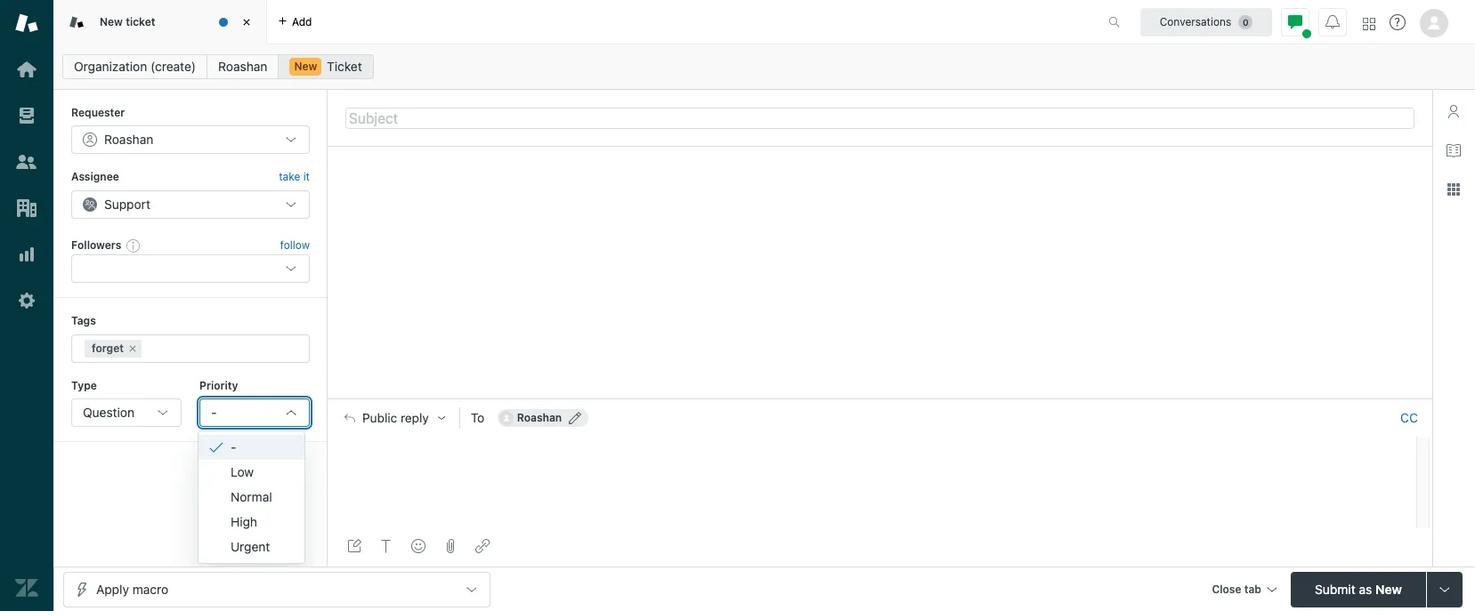Task type: vqa. For each thing, say whether or not it's contained in the screenshot.
Normal option
yes



Task type: locate. For each thing, give the bounding box(es) containing it.
submit
[[1315, 582, 1356, 597]]

draft mode image
[[347, 540, 361, 554]]

new left ticket
[[100, 15, 123, 28]]

roashan down requester
[[104, 132, 153, 147]]

- inside - option
[[231, 439, 236, 455]]

organizations image
[[15, 197, 38, 220]]

2 vertical spatial roashan
[[517, 412, 562, 425]]

macro
[[132, 582, 168, 597]]

edit user image
[[569, 412, 582, 425]]

secondary element
[[53, 49, 1475, 85]]

views image
[[15, 104, 38, 127]]

assignee
[[71, 170, 119, 184]]

to
[[471, 411, 485, 426]]

public reply
[[362, 412, 429, 426]]

roashan right 'roashan@gmail.com' image
[[517, 412, 562, 425]]

new for new ticket
[[100, 15, 123, 28]]

0 horizontal spatial roashan
[[104, 132, 153, 147]]

new ticket
[[100, 15, 155, 28]]

new
[[100, 15, 123, 28], [294, 60, 317, 73], [1376, 582, 1402, 597]]

urgent option
[[199, 535, 304, 560]]

roashan for requester
[[104, 132, 153, 147]]

format text image
[[379, 540, 394, 554]]

admin image
[[15, 289, 38, 313]]

2 horizontal spatial new
[[1376, 582, 1402, 597]]

new for new
[[294, 60, 317, 73]]

followers element
[[71, 255, 310, 283]]

ticket
[[327, 59, 362, 74]]

(create)
[[151, 59, 196, 74]]

conversations
[[1160, 15, 1232, 28]]

requester element
[[71, 126, 310, 154]]

new inside secondary "element"
[[294, 60, 317, 73]]

close image
[[238, 13, 256, 31]]

2 horizontal spatial roashan
[[517, 412, 562, 425]]

tabs tab list
[[53, 0, 1090, 45]]

1 vertical spatial roashan
[[104, 132, 153, 147]]

low option
[[199, 460, 304, 485]]

0 vertical spatial new
[[100, 15, 123, 28]]

add link (cmd k) image
[[475, 540, 490, 554]]

0 vertical spatial roashan
[[218, 59, 267, 74]]

reply
[[401, 412, 429, 426]]

submit as new
[[1315, 582, 1402, 597]]

1 horizontal spatial new
[[294, 60, 317, 73]]

1 horizontal spatial -
[[231, 439, 236, 455]]

knowledge image
[[1447, 143, 1461, 158]]

roashan for to
[[517, 412, 562, 425]]

minimize composer image
[[873, 392, 887, 406]]

roashan
[[218, 59, 267, 74], [104, 132, 153, 147], [517, 412, 562, 425]]

- down priority
[[211, 405, 217, 420]]

cc button
[[1401, 411, 1418, 427]]

remove image
[[127, 343, 138, 354]]

- up low
[[231, 439, 236, 455]]

normal option
[[199, 485, 304, 510]]

cc
[[1401, 411, 1418, 426]]

add attachment image
[[443, 540, 458, 554]]

0 horizontal spatial new
[[100, 15, 123, 28]]

reporting image
[[15, 243, 38, 266]]

follow
[[280, 239, 310, 252]]

new left "ticket"
[[294, 60, 317, 73]]

zendesk support image
[[15, 12, 38, 35]]

0 horizontal spatial -
[[211, 405, 217, 420]]

normal
[[231, 489, 272, 504]]

organization (create) button
[[62, 54, 208, 79]]

high
[[231, 514, 257, 529]]

assignee element
[[71, 190, 310, 219]]

1 horizontal spatial roashan
[[218, 59, 267, 74]]

roashan link
[[207, 54, 279, 79]]

0 vertical spatial -
[[211, 405, 217, 420]]

- option
[[199, 435, 304, 460]]

support
[[104, 197, 150, 212]]

displays possible ticket submission types image
[[1438, 583, 1452, 597]]

notifications image
[[1326, 15, 1340, 29]]

take
[[279, 170, 300, 184]]

roashan inside requester element
[[104, 132, 153, 147]]

take it
[[279, 170, 310, 184]]

-
[[211, 405, 217, 420], [231, 439, 236, 455]]

1 vertical spatial -
[[231, 439, 236, 455]]

followers
[[71, 238, 121, 252]]

new inside new ticket tab
[[100, 15, 123, 28]]

Subject field
[[345, 107, 1415, 129]]

new right as
[[1376, 582, 1402, 597]]

forget
[[92, 342, 124, 355]]

urgent
[[231, 539, 270, 554]]

1 vertical spatial new
[[294, 60, 317, 73]]

roashan down the close image
[[218, 59, 267, 74]]



Task type: describe. For each thing, give the bounding box(es) containing it.
low
[[231, 464, 254, 480]]

organization (create)
[[74, 59, 196, 74]]

priority list box
[[198, 431, 305, 564]]

info on adding followers image
[[127, 239, 141, 253]]

organization
[[74, 59, 147, 74]]

add button
[[267, 0, 323, 44]]

close
[[1212, 583, 1242, 596]]

add
[[292, 15, 312, 28]]

type
[[71, 379, 97, 392]]

zendesk image
[[15, 577, 38, 600]]

public reply button
[[329, 400, 459, 437]]

new ticket tab
[[53, 0, 267, 45]]

requester
[[71, 106, 125, 119]]

get help image
[[1390, 14, 1406, 30]]

take it button
[[279, 169, 310, 187]]

customers image
[[15, 150, 38, 174]]

tab
[[1245, 583, 1262, 596]]

tags
[[71, 314, 96, 328]]

question
[[83, 405, 134, 420]]

apply macro
[[96, 582, 168, 597]]

insert emojis image
[[411, 540, 426, 554]]

high option
[[199, 510, 304, 535]]

ticket
[[126, 15, 155, 28]]

apps image
[[1447, 183, 1461, 197]]

- button
[[199, 399, 310, 427]]

close tab
[[1212, 583, 1262, 596]]

get started image
[[15, 58, 38, 81]]

question button
[[71, 399, 182, 427]]

roashan inside secondary "element"
[[218, 59, 267, 74]]

zendesk products image
[[1363, 17, 1376, 30]]

close tab button
[[1204, 572, 1284, 610]]

conversations button
[[1141, 8, 1272, 36]]

main element
[[0, 0, 53, 612]]

as
[[1359, 582, 1372, 597]]

2 vertical spatial new
[[1376, 582, 1402, 597]]

priority
[[199, 379, 238, 392]]

button displays agent's chat status as online. image
[[1288, 15, 1303, 29]]

customer context image
[[1447, 104, 1461, 118]]

public
[[362, 412, 397, 426]]

follow button
[[280, 238, 310, 254]]

apply
[[96, 582, 129, 597]]

roashan@gmail.com image
[[499, 412, 514, 426]]

- inside '-' popup button
[[211, 405, 217, 420]]

it
[[303, 170, 310, 184]]



